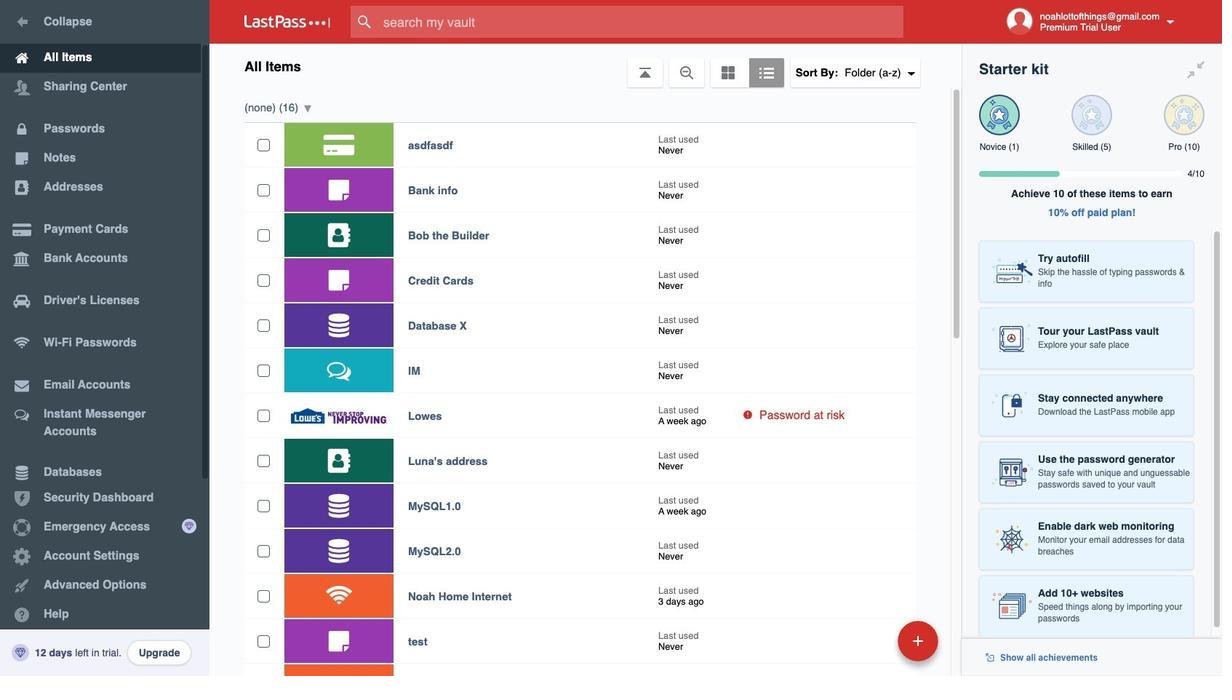 Task type: locate. For each thing, give the bounding box(es) containing it.
search my vault text field
[[351, 6, 932, 38]]

new item element
[[798, 620, 944, 662]]



Task type: describe. For each thing, give the bounding box(es) containing it.
new item navigation
[[798, 616, 948, 676]]

Search search field
[[351, 6, 932, 38]]

vault options navigation
[[210, 44, 962, 87]]

main navigation navigation
[[0, 0, 210, 676]]

lastpass image
[[245, 15, 330, 28]]



Task type: vqa. For each thing, say whether or not it's contained in the screenshot.
New Item image
no



